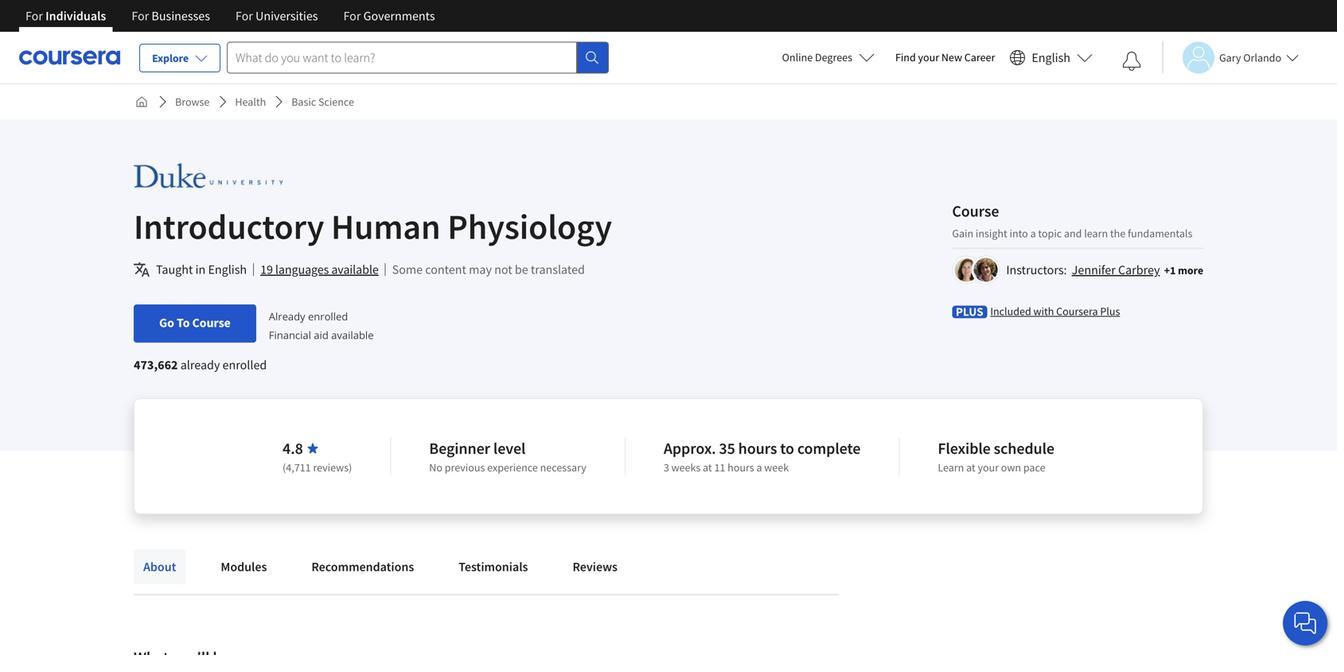Task type: vqa. For each thing, say whether or not it's contained in the screenshot.
2nd at from the left
yes



Task type: locate. For each thing, give the bounding box(es) containing it.
english
[[1032, 50, 1071, 66], [208, 262, 247, 278]]

explore
[[152, 51, 189, 65]]

enrolled right already
[[223, 357, 267, 373]]

19 languages available
[[260, 262, 379, 278]]

0 vertical spatial course
[[952, 201, 999, 221]]

a
[[1030, 226, 1036, 241], [756, 461, 762, 475]]

reviews)
[[313, 461, 352, 475]]

career
[[964, 50, 995, 64]]

learn
[[938, 461, 964, 475]]

coursera plus image
[[952, 306, 987, 319]]

to
[[780, 439, 794, 459]]

health
[[235, 95, 266, 109]]

1 vertical spatial hours
[[728, 461, 754, 475]]

0 vertical spatial available
[[331, 262, 379, 278]]

2 available from the top
[[331, 328, 374, 342]]

at right the learn
[[966, 461, 976, 475]]

coursera
[[1056, 304, 1098, 319]]

for governments
[[343, 8, 435, 24]]

go to course button
[[134, 305, 256, 343]]

new
[[941, 50, 962, 64]]

approx.
[[664, 439, 716, 459]]

orlando
[[1243, 51, 1281, 65]]

4 for from the left
[[343, 8, 361, 24]]

aid
[[314, 328, 329, 342]]

testimonials link
[[449, 550, 538, 585]]

beginner level no previous experience necessary
[[429, 439, 586, 475]]

1 horizontal spatial a
[[1030, 226, 1036, 241]]

3 for from the left
[[236, 8, 253, 24]]

find your new career
[[895, 50, 995, 64]]

weeks
[[671, 461, 701, 475]]

taught
[[156, 262, 193, 278]]

0 vertical spatial a
[[1030, 226, 1036, 241]]

0 vertical spatial english
[[1032, 50, 1071, 66]]

insight
[[976, 226, 1007, 241]]

1 vertical spatial english
[[208, 262, 247, 278]]

your left the own at the bottom right
[[978, 461, 999, 475]]

available right aid
[[331, 328, 374, 342]]

into
[[1010, 226, 1028, 241]]

testimonials
[[459, 560, 528, 575]]

1 available from the top
[[331, 262, 379, 278]]

for left the universities
[[236, 8, 253, 24]]

a left week
[[756, 461, 762, 475]]

for for businesses
[[132, 8, 149, 24]]

universities
[[256, 8, 318, 24]]

content
[[425, 262, 466, 278]]

1 horizontal spatial course
[[952, 201, 999, 221]]

complete
[[797, 439, 861, 459]]

find
[[895, 50, 916, 64]]

banner navigation
[[13, 0, 448, 32]]

more
[[1178, 263, 1203, 278]]

1 vertical spatial course
[[192, 315, 231, 331]]

1 horizontal spatial at
[[966, 461, 976, 475]]

your right find
[[918, 50, 939, 64]]

hours up week
[[738, 439, 777, 459]]

1 vertical spatial a
[[756, 461, 762, 475]]

for left individuals
[[25, 8, 43, 24]]

0 vertical spatial hours
[[738, 439, 777, 459]]

1 vertical spatial your
[[978, 461, 999, 475]]

4.8
[[283, 439, 303, 459]]

businesses
[[152, 8, 210, 24]]

recommendations
[[311, 560, 414, 575]]

0 vertical spatial enrolled
[[308, 309, 348, 324]]

0 horizontal spatial your
[[918, 50, 939, 64]]

about link
[[134, 550, 186, 585]]

473,662
[[134, 357, 178, 373]]

for businesses
[[132, 8, 210, 24]]

find your new career link
[[887, 48, 1003, 68]]

english right 'career'
[[1032, 50, 1071, 66]]

at
[[703, 461, 712, 475], [966, 461, 976, 475]]

your inside flexible schedule learn at your own pace
[[978, 461, 999, 475]]

1 for from the left
[[25, 8, 43, 24]]

duke university image
[[134, 158, 283, 193]]

english right in
[[208, 262, 247, 278]]

flexible
[[938, 439, 991, 459]]

beginner
[[429, 439, 490, 459]]

available down the introductory human physiology on the left top
[[331, 262, 379, 278]]

available
[[331, 262, 379, 278], [331, 328, 374, 342]]

1 vertical spatial available
[[331, 328, 374, 342]]

your
[[918, 50, 939, 64], [978, 461, 999, 475]]

1 horizontal spatial english
[[1032, 50, 1071, 66]]

degrees
[[815, 50, 852, 64]]

enrolled up financial aid available button
[[308, 309, 348, 324]]

None search field
[[227, 42, 609, 74]]

basic
[[291, 95, 316, 109]]

human
[[331, 205, 441, 249]]

0 horizontal spatial a
[[756, 461, 762, 475]]

at inside flexible schedule learn at your own pace
[[966, 461, 976, 475]]

0 horizontal spatial course
[[192, 315, 231, 331]]

1 horizontal spatial your
[[978, 461, 999, 475]]

0 horizontal spatial at
[[703, 461, 712, 475]]

11
[[714, 461, 725, 475]]

course right to
[[192, 315, 231, 331]]

2 at from the left
[[966, 461, 976, 475]]

for individuals
[[25, 8, 106, 24]]

0 horizontal spatial enrolled
[[223, 357, 267, 373]]

course up gain on the right top of the page
[[952, 201, 999, 221]]

at left 11 in the right of the page
[[703, 461, 712, 475]]

1 horizontal spatial enrolled
[[308, 309, 348, 324]]

for left governments
[[343, 8, 361, 24]]

for
[[25, 8, 43, 24], [132, 8, 149, 24], [236, 8, 253, 24], [343, 8, 361, 24]]

1 at from the left
[[703, 461, 712, 475]]

approx. 35 hours to complete 3 weeks at 11 hours a week
[[664, 439, 861, 475]]

in
[[195, 262, 206, 278]]

hours right 11 in the right of the page
[[728, 461, 754, 475]]

enrolled
[[308, 309, 348, 324], [223, 357, 267, 373]]

0 vertical spatial your
[[918, 50, 939, 64]]

for left businesses
[[132, 8, 149, 24]]

at inside approx. 35 hours to complete 3 weeks at 11 hours a week
[[703, 461, 712, 475]]

reviews
[[573, 560, 618, 575]]

2 for from the left
[[132, 8, 149, 24]]

hours
[[738, 439, 777, 459], [728, 461, 754, 475]]

a right into
[[1030, 226, 1036, 241]]

individuals
[[45, 8, 106, 24]]

gary orlando button
[[1162, 42, 1299, 74]]

0 horizontal spatial english
[[208, 262, 247, 278]]

a inside course gain insight into a topic and learn the fundamentals
[[1030, 226, 1036, 241]]

go
[[159, 315, 174, 331]]



Task type: describe. For each thing, give the bounding box(es) containing it.
flexible schedule learn at your own pace
[[938, 439, 1055, 475]]

for universities
[[236, 8, 318, 24]]

online degrees button
[[769, 40, 887, 75]]

be
[[515, 262, 528, 278]]

learn
[[1084, 226, 1108, 241]]

1 vertical spatial enrolled
[[223, 357, 267, 373]]

basic science
[[291, 95, 354, 109]]

for for individuals
[[25, 8, 43, 24]]

some
[[392, 262, 423, 278]]

jennifer carbrey link
[[1072, 262, 1160, 278]]

for for governments
[[343, 8, 361, 24]]

about
[[143, 560, 176, 575]]

explore button
[[139, 44, 220, 72]]

introductory human physiology
[[134, 205, 612, 249]]

online
[[782, 50, 813, 64]]

introductory
[[134, 205, 324, 249]]

gary
[[1219, 51, 1241, 65]]

physiology
[[447, 205, 612, 249]]

What do you want to learn? text field
[[227, 42, 577, 74]]

plus
[[1100, 304, 1120, 319]]

instructors:
[[1006, 262, 1067, 278]]

home image
[[135, 96, 148, 108]]

go to course
[[159, 315, 231, 331]]

pace
[[1023, 461, 1045, 475]]

english inside button
[[1032, 50, 1071, 66]]

(4,711 reviews)
[[283, 461, 352, 475]]

not
[[494, 262, 512, 278]]

taught in english
[[156, 262, 247, 278]]

a inside approx. 35 hours to complete 3 weeks at 11 hours a week
[[756, 461, 762, 475]]

included with coursera plus link
[[990, 304, 1120, 320]]

fundamentals
[[1128, 226, 1193, 241]]

experience
[[487, 461, 538, 475]]

19 languages available button
[[260, 260, 379, 279]]

necessary
[[540, 461, 586, 475]]

browse
[[175, 95, 210, 109]]

course inside button
[[192, 315, 231, 331]]

week
[[764, 461, 789, 475]]

with
[[1034, 304, 1054, 319]]

languages
[[275, 262, 329, 278]]

chat with us image
[[1293, 611, 1318, 637]]

already
[[180, 357, 220, 373]]

included with coursera plus
[[990, 304, 1120, 319]]

online degrees
[[782, 50, 852, 64]]

jennifer
[[1072, 262, 1116, 278]]

emma jakoi image
[[974, 258, 998, 282]]

recommendations link
[[302, 550, 424, 585]]

already
[[269, 309, 305, 324]]

(4,711
[[283, 461, 311, 475]]

included
[[990, 304, 1031, 319]]

may
[[469, 262, 492, 278]]

no
[[429, 461, 442, 475]]

modules
[[221, 560, 267, 575]]

+1
[[1164, 263, 1176, 278]]

topic
[[1038, 226, 1062, 241]]

own
[[1001, 461, 1021, 475]]

some content may not be translated
[[392, 262, 585, 278]]

previous
[[445, 461, 485, 475]]

reviews link
[[563, 550, 627, 585]]

financial aid available button
[[269, 328, 374, 342]]

for for universities
[[236, 8, 253, 24]]

level
[[493, 439, 526, 459]]

science
[[318, 95, 354, 109]]

basic science link
[[285, 88, 360, 116]]

course inside course gain insight into a topic and learn the fundamentals
[[952, 201, 999, 221]]

financial
[[269, 328, 311, 342]]

473,662 already enrolled
[[134, 357, 267, 373]]

already enrolled financial aid available
[[269, 309, 374, 342]]

enrolled inside already enrolled financial aid available
[[308, 309, 348, 324]]

the
[[1110, 226, 1126, 241]]

governments
[[363, 8, 435, 24]]

available inside already enrolled financial aid available
[[331, 328, 374, 342]]

english button
[[1003, 32, 1099, 84]]

and
[[1064, 226, 1082, 241]]

modules link
[[211, 550, 276, 585]]

19
[[260, 262, 273, 278]]

available inside button
[[331, 262, 379, 278]]

+1 more button
[[1164, 263, 1203, 279]]

to
[[177, 315, 190, 331]]

course gain insight into a topic and learn the fundamentals
[[952, 201, 1193, 241]]

jennifer carbrey image
[[955, 258, 978, 282]]

translated
[[531, 262, 585, 278]]

3
[[664, 461, 669, 475]]

health link
[[229, 88, 272, 116]]

35
[[719, 439, 735, 459]]

show notifications image
[[1122, 52, 1141, 71]]

carbrey
[[1118, 262, 1160, 278]]

gain
[[952, 226, 973, 241]]

coursera image
[[19, 45, 120, 70]]



